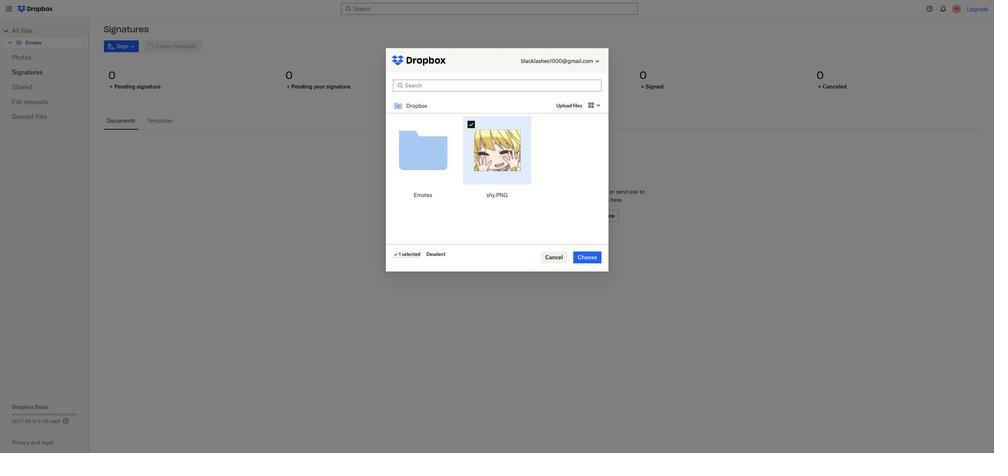 Task type: vqa. For each thing, say whether or not it's contained in the screenshot.
signature
yes



Task type: locate. For each thing, give the bounding box(es) containing it.
3 0 from the left
[[463, 69, 470, 82]]

documents
[[107, 118, 135, 124]]

0 up declined
[[463, 69, 470, 82]]

signed
[[646, 84, 664, 90]]

2
[[38, 419, 40, 425]]

templates
[[147, 118, 173, 124]]

a
[[579, 189, 582, 195]]

appears
[[590, 197, 609, 203]]

0 horizontal spatial signature
[[137, 84, 161, 90]]

pending left "your"
[[291, 84, 312, 90]]

you
[[557, 189, 566, 195]]

0 vertical spatial files
[[21, 27, 33, 35]]

tab list
[[104, 112, 983, 130]]

0 horizontal spatial files
[[21, 27, 33, 35]]

photos link
[[12, 50, 77, 65]]

0 up canceled
[[817, 69, 824, 82]]

files down file requests link
[[35, 113, 47, 121]]

1 0 from the left
[[108, 69, 116, 82]]

pending for pending your signature
[[291, 84, 312, 90]]

shared
[[12, 84, 32, 91]]

one
[[629, 189, 638, 195]]

pending
[[114, 84, 135, 90], [291, 84, 312, 90]]

signatures link
[[12, 65, 77, 80]]

deleted
[[12, 113, 34, 121]]

global header element
[[0, 0, 994, 18]]

all
[[12, 27, 19, 35]]

pending up documents
[[114, 84, 135, 90]]

2 signature from the left
[[326, 84, 351, 90]]

files for deleted files
[[35, 113, 47, 121]]

signatures
[[104, 24, 149, 35], [12, 69, 43, 76]]

dropbox basic
[[12, 405, 49, 411]]

gb
[[42, 419, 49, 425]]

get more space image
[[61, 418, 70, 426]]

upgrade
[[967, 6, 988, 12]]

0 up signed
[[640, 69, 647, 82]]

0 horizontal spatial signatures
[[12, 69, 43, 76]]

files for all files
[[21, 27, 33, 35]]

signature right "your"
[[326, 84, 351, 90]]

1 vertical spatial files
[[35, 113, 47, 121]]

privacy and legal
[[12, 440, 53, 447]]

sign
[[567, 189, 578, 195]]

shared link
[[12, 80, 77, 95]]

signature,
[[559, 197, 584, 203]]

2 pending from the left
[[291, 84, 312, 90]]

1 horizontal spatial signature
[[326, 84, 351, 90]]

0 up pending signature at the top left of page
[[108, 69, 116, 82]]

of
[[32, 419, 37, 425]]

upgrade link
[[967, 6, 988, 12]]

0 horizontal spatial pending
[[114, 84, 135, 90]]

files inside tree
[[21, 27, 33, 35]]

for
[[551, 197, 558, 203]]

pending for pending signature
[[114, 84, 135, 90]]

templates tab
[[144, 112, 176, 130]]

1 horizontal spatial pending
[[291, 84, 312, 90]]

signature
[[137, 84, 161, 90], [326, 84, 351, 90]]

0 vertical spatial signatures
[[104, 24, 149, 35]]

5 0 from the left
[[817, 69, 824, 82]]

kb
[[25, 419, 31, 425]]

dropbox logo - go to the homepage image
[[15, 3, 55, 15]]

0
[[108, 69, 116, 82], [286, 69, 293, 82], [463, 69, 470, 82], [640, 69, 647, 82], [817, 69, 824, 82]]

2 0 from the left
[[286, 69, 293, 82]]

file requests
[[12, 98, 48, 106]]

1 vertical spatial signatures
[[12, 69, 43, 76]]

canceled
[[823, 84, 847, 90]]

files
[[21, 27, 33, 35], [35, 113, 47, 121]]

0 up the pending your signature
[[286, 69, 293, 82]]

all files link
[[12, 25, 89, 37]]

emotes link
[[15, 38, 82, 47]]

document
[[584, 189, 608, 195]]

file requests link
[[12, 95, 77, 109]]

0 for signed
[[640, 69, 647, 82]]

privacy
[[12, 440, 29, 447]]

1 horizontal spatial files
[[35, 113, 47, 121]]

your
[[314, 84, 325, 90]]

files right all
[[21, 27, 33, 35]]

4 0 from the left
[[640, 69, 647, 82]]

signature up the templates
[[137, 84, 161, 90]]

1 pending from the left
[[114, 84, 135, 90]]



Task type: describe. For each thing, give the bounding box(es) containing it.
tab list containing documents
[[104, 112, 983, 130]]

or
[[610, 189, 615, 195]]

here.
[[611, 197, 623, 203]]

file
[[12, 98, 22, 106]]

declined
[[469, 84, 491, 90]]

dropbox
[[12, 405, 34, 411]]

send
[[616, 189, 628, 195]]

deleted files link
[[12, 109, 77, 124]]

0 for declined
[[463, 69, 470, 82]]

photos
[[12, 54, 31, 61]]

1 horizontal spatial signatures
[[104, 24, 149, 35]]

0 for canceled
[[817, 69, 824, 82]]

emotes
[[26, 40, 42, 45]]

whether you sign a document or send one to others for signature, it appears here.
[[534, 189, 645, 203]]

28.57 kb of 2 gb used
[[12, 419, 60, 425]]

to
[[640, 189, 645, 195]]

whether
[[534, 189, 556, 195]]

pending signature
[[114, 84, 161, 90]]

choose a file to sign dialog
[[386, 48, 609, 272]]

0 for pending signature
[[108, 69, 116, 82]]

pending your signature
[[291, 84, 351, 90]]

deleted files
[[12, 113, 47, 121]]

basic
[[35, 405, 49, 411]]

all files
[[12, 27, 33, 35]]

28.57
[[12, 419, 24, 425]]

all files tree
[[1, 25, 89, 49]]

1 signature from the left
[[137, 84, 161, 90]]

it
[[585, 197, 588, 203]]

legal
[[41, 440, 53, 447]]

requests
[[24, 98, 48, 106]]

documents tab
[[104, 112, 138, 130]]

0 for pending your signature
[[286, 69, 293, 82]]

others
[[534, 197, 550, 203]]

used
[[50, 419, 60, 425]]

privacy and legal link
[[12, 440, 89, 447]]

and
[[31, 440, 40, 447]]



